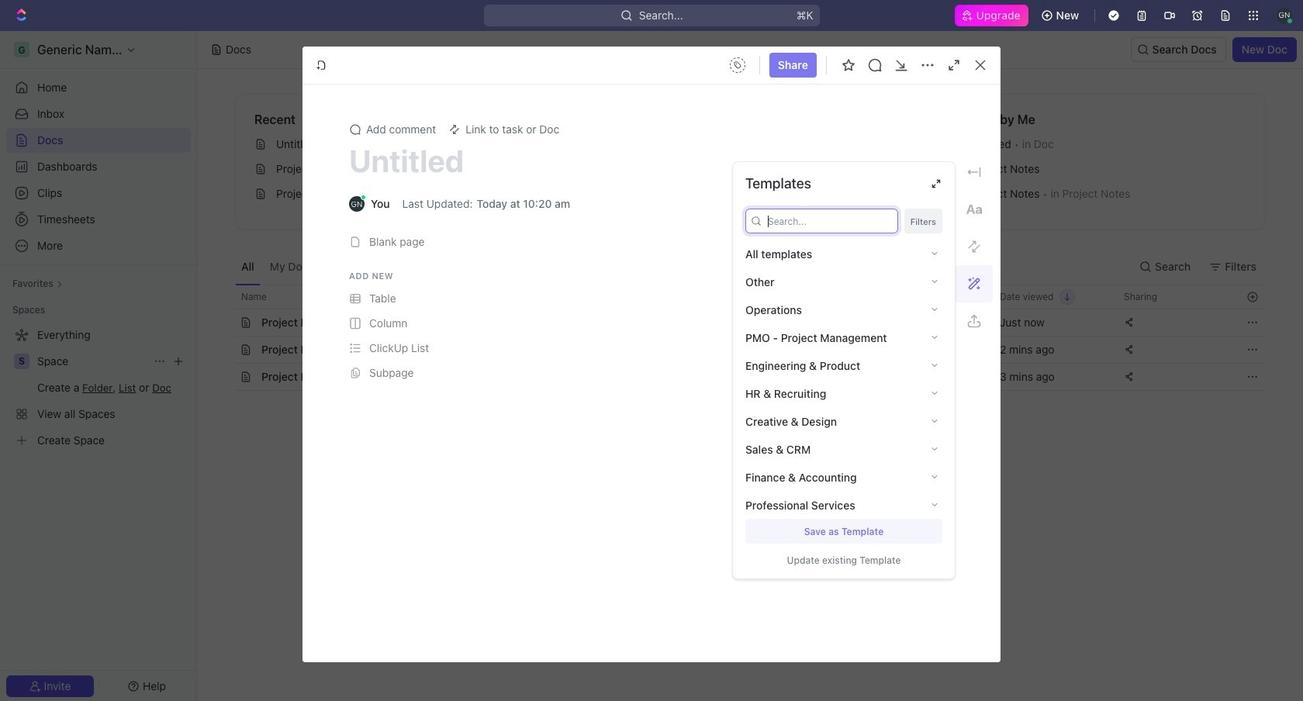 Task type: vqa. For each thing, say whether or not it's contained in the screenshot.
'to' to the right
no



Task type: describe. For each thing, give the bounding box(es) containing it.
dropdown menu image
[[725, 53, 750, 78]]

Search... text field
[[768, 209, 893, 233]]

2 row from the top
[[218, 309, 1266, 337]]

3 row from the top
[[218, 336, 1266, 364]]

sidebar navigation
[[0, 31, 198, 701]]

1 row from the top
[[218, 285, 1266, 310]]

no favorited docs image
[[720, 129, 782, 191]]



Task type: locate. For each thing, give the bounding box(es) containing it.
tab list
[[235, 248, 620, 285]]

table
[[218, 285, 1266, 391]]

column header
[[218, 285, 235, 310]]

row
[[218, 285, 1266, 310], [218, 309, 1266, 337], [218, 336, 1266, 364], [218, 363, 1266, 391]]

cell
[[218, 310, 235, 336], [867, 310, 991, 336], [218, 337, 235, 363], [218, 364, 235, 390], [867, 364, 991, 390]]

space, , element
[[14, 354, 29, 369]]

4 row from the top
[[218, 363, 1266, 391]]



